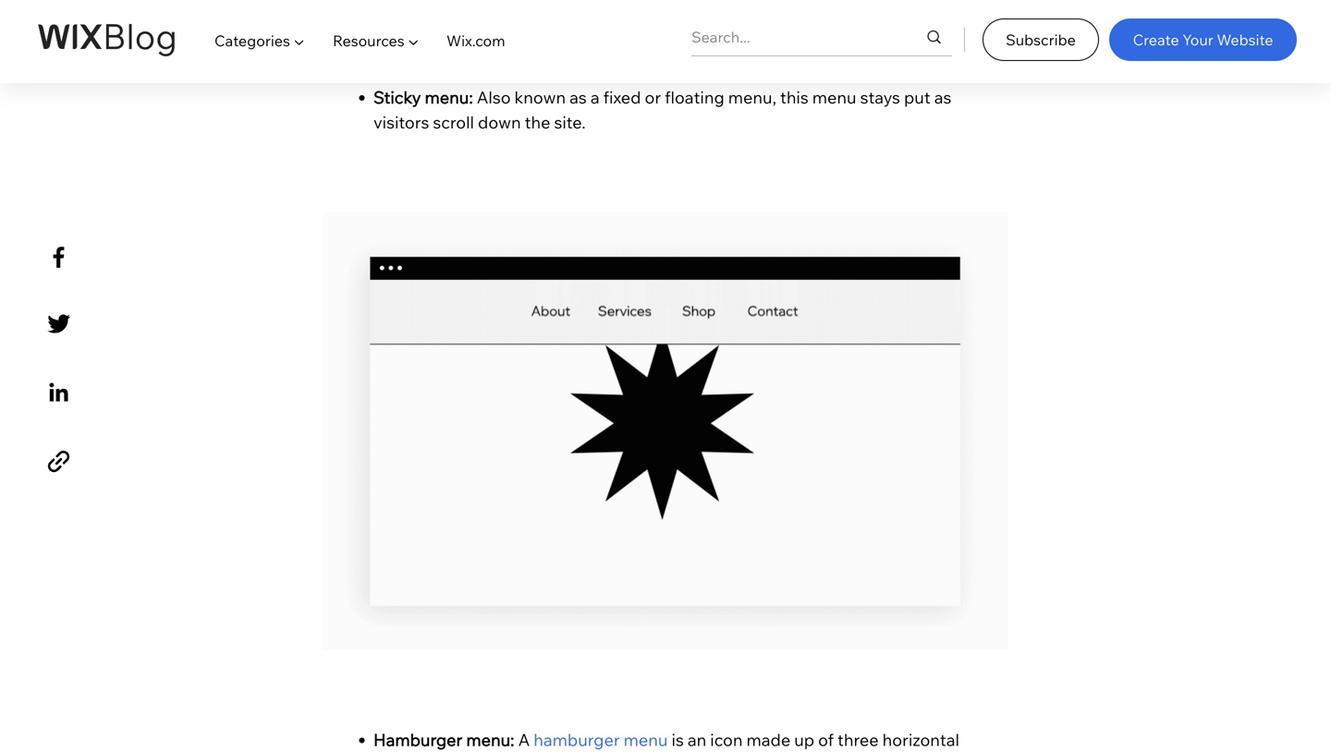 Task type: describe. For each thing, give the bounding box(es) containing it.
your
[[1183, 30, 1214, 49]]

a
[[591, 87, 600, 108]]

known
[[515, 87, 566, 108]]

resources
[[333, 31, 405, 50]]

also known as a fixed or floating menu, this menu stays put as visitors scroll down the site.
[[374, 87, 956, 133]]

also
[[477, 87, 511, 108]]

of
[[819, 730, 834, 751]]

hamburger menu link
[[534, 730, 668, 751]]

fixed
[[604, 87, 641, 108]]

▼ for categories ▼
[[294, 31, 305, 50]]

sticky menu:
[[374, 87, 477, 108]]

menu: for sticky
[[425, 87, 473, 108]]

is
[[672, 730, 684, 751]]

share article on facebook image
[[43, 242, 75, 274]]

hamburger
[[534, 730, 620, 751]]

create your website link
[[1110, 18, 1297, 61]]

a
[[518, 730, 530, 751]]

icon
[[710, 730, 743, 751]]

an
[[688, 730, 707, 751]]

hamburger
[[374, 730, 463, 751]]

1 as from the left
[[570, 87, 587, 108]]

Search... search field
[[692, 18, 889, 55]]

0 horizontal spatial menu
[[624, 730, 668, 751]]

menu inside the also known as a fixed or floating menu, this menu stays put as visitors scroll down the site.
[[813, 87, 857, 108]]

create your website
[[1133, 30, 1274, 49]]

visitors
[[374, 112, 429, 133]]

scroll
[[433, 112, 474, 133]]

copy link of the article image
[[43, 446, 75, 478]]

is an icon made up of three horizontal
[[374, 730, 964, 752]]



Task type: locate. For each thing, give the bounding box(es) containing it.
subscribe link
[[983, 18, 1099, 61]]

stays
[[861, 87, 901, 108]]

menu
[[813, 87, 857, 108], [624, 730, 668, 751]]

0 horizontal spatial ▼
[[294, 31, 305, 50]]

menu right this
[[813, 87, 857, 108]]

site.
[[554, 112, 586, 133]]

0 vertical spatial menu
[[813, 87, 857, 108]]

menu left the is
[[624, 730, 668, 751]]

0 horizontal spatial as
[[570, 87, 587, 108]]

as
[[570, 87, 587, 108], [935, 87, 952, 108]]

2 ▼ from the left
[[408, 31, 419, 50]]

▼ right resources
[[408, 31, 419, 50]]

▼ for resources  ▼
[[408, 31, 419, 50]]

resources  ▼
[[333, 31, 419, 50]]

1 horizontal spatial menu
[[813, 87, 857, 108]]

1 vertical spatial menu
[[624, 730, 668, 751]]

web design sticky menu example image
[[324, 213, 1008, 650]]

made
[[747, 730, 791, 751]]

as left a
[[570, 87, 587, 108]]

down
[[478, 112, 521, 133]]

sticky
[[374, 87, 421, 108]]

create
[[1133, 30, 1180, 49]]

hamburger menu: a hamburger menu
[[374, 730, 668, 751]]

1 horizontal spatial as
[[935, 87, 952, 108]]

subscribe
[[1006, 30, 1076, 49]]

floating
[[665, 87, 725, 108]]

menu: up scroll
[[425, 87, 473, 108]]

the
[[525, 112, 551, 133]]

1 horizontal spatial ▼
[[408, 31, 419, 50]]

share article on twitter image
[[43, 308, 75, 340], [43, 308, 75, 340]]

this
[[780, 87, 809, 108]]

horizontal
[[883, 730, 960, 751]]

as right put
[[935, 87, 952, 108]]

▼ right the categories
[[294, 31, 305, 50]]

share article on linkedin image
[[43, 377, 75, 409], [43, 377, 75, 409]]

categories
[[215, 31, 290, 50]]

wix.com
[[447, 31, 505, 50]]

menu:
[[425, 87, 473, 108], [466, 730, 515, 751]]

▼
[[294, 31, 305, 50], [408, 31, 419, 50]]

or
[[645, 87, 661, 108]]

website
[[1217, 30, 1274, 49]]

categories ▼
[[215, 31, 305, 50]]

wix.com link
[[433, 15, 520, 67]]

copy link of the article image
[[43, 446, 75, 478]]

1 vertical spatial menu:
[[466, 730, 515, 751]]

three
[[838, 730, 879, 751]]

share article on facebook image
[[43, 242, 75, 274]]

None search field
[[692, 18, 952, 55]]

put
[[904, 87, 931, 108]]

menu: for hamburger
[[466, 730, 515, 751]]

menu,
[[728, 87, 777, 108]]

up
[[795, 730, 815, 751]]

0 vertical spatial menu:
[[425, 87, 473, 108]]

menu: left a
[[466, 730, 515, 751]]

2 as from the left
[[935, 87, 952, 108]]

1 ▼ from the left
[[294, 31, 305, 50]]



Task type: vqa. For each thing, say whether or not it's contained in the screenshot.
the where
no



